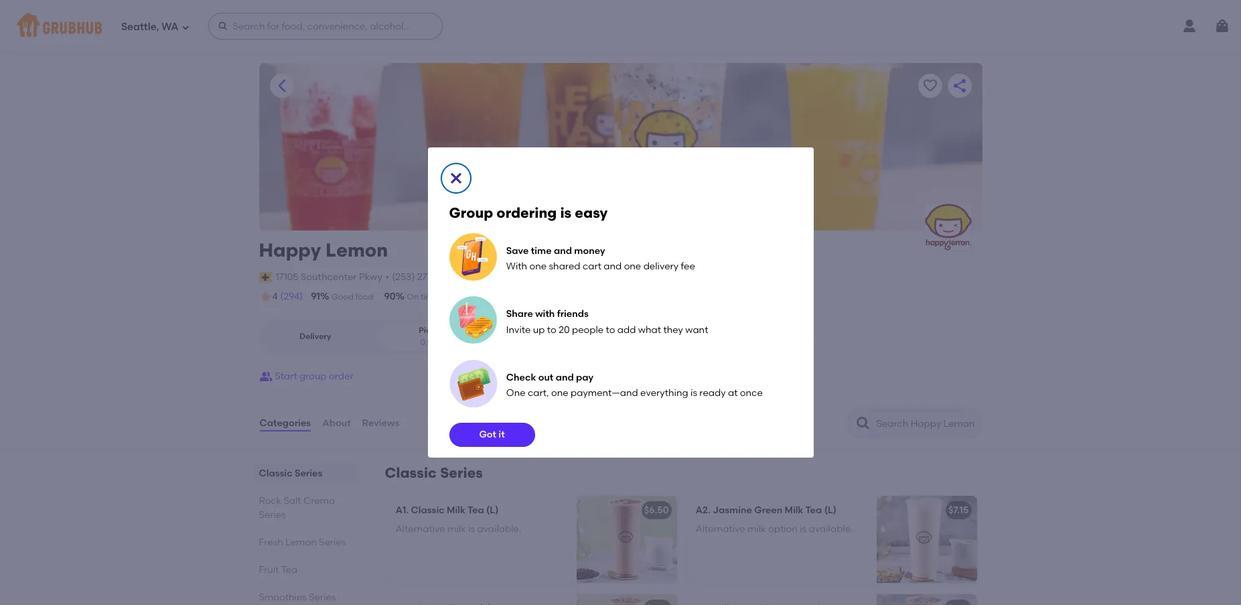 Task type: describe. For each thing, give the bounding box(es) containing it.
2 to from the left
[[606, 324, 616, 336]]

fruit
[[259, 564, 279, 576]]

fruit tea
[[259, 564, 298, 576]]

(294)
[[281, 291, 303, 302]]

star icon image
[[259, 290, 272, 304]]

share with friends invite up to 20 people to add what they want
[[507, 308, 709, 336]]

subscription pass image
[[259, 272, 273, 283]]

milk for option
[[748, 524, 767, 535]]

alternative milk option is available.
[[696, 524, 854, 535]]

(253) 277-3726 button
[[392, 271, 456, 284]]

salt
[[284, 495, 301, 507]]

people
[[572, 324, 604, 336]]

alternative for jasmine
[[696, 524, 746, 535]]

2 milk from the left
[[785, 505, 804, 516]]

smoothies series
[[259, 592, 336, 603]]

rock salt crema series
[[259, 495, 335, 521]]

a1.
[[396, 505, 409, 516]]

17105
[[276, 271, 299, 283]]

start
[[275, 371, 297, 382]]

reviews
[[362, 417, 400, 429]]

delivery
[[300, 332, 331, 341]]

series inside tab
[[309, 592, 336, 603]]

a1. classic milk tea (l) image
[[577, 496, 677, 583]]

fee
[[681, 261, 696, 272]]

ordering
[[497, 204, 557, 221]]

happy lemon
[[259, 239, 388, 261]]

with
[[507, 261, 528, 272]]

group ordering is easy
[[449, 204, 608, 221]]

pkwy
[[359, 271, 383, 283]]

classic series tab
[[259, 467, 353, 481]]

start group order
[[275, 371, 354, 382]]

classic inside tab
[[259, 468, 293, 479]]

1 horizontal spatial tea
[[468, 505, 484, 516]]

milk for is
[[448, 524, 466, 535]]

time for on
[[421, 292, 438, 302]]

svg image inside 'main navigation' navigation
[[1215, 18, 1231, 34]]

good
[[332, 292, 354, 302]]

reviews button
[[362, 400, 400, 448]]

0 horizontal spatial one
[[530, 261, 547, 272]]

lemon for happy
[[326, 239, 388, 261]]

•
[[386, 271, 390, 283]]

share with friends image
[[449, 296, 497, 345]]

alternative milk is available.
[[396, 524, 522, 535]]

a3. boba milk tea (l) image
[[577, 595, 677, 605]]

a2. jasmine green milk tea (l) image
[[877, 496, 978, 583]]

a4. milk tea with oreo cookies and puff cream (l) image
[[877, 595, 978, 605]]

1 milk from the left
[[447, 505, 466, 516]]

$7.15
[[949, 505, 969, 516]]

save time and money image
[[449, 233, 497, 281]]

caret left icon image
[[274, 78, 290, 94]]

everything
[[641, 388, 689, 399]]

what
[[639, 324, 662, 336]]

20
[[559, 324, 570, 336]]

2 91 from the left
[[481, 291, 491, 302]]

about button
[[322, 400, 352, 448]]

1 horizontal spatial svg image
[[218, 21, 228, 32]]

share
[[507, 308, 533, 320]]

happy
[[259, 239, 321, 261]]

pay
[[576, 372, 594, 383]]

classic up a1.
[[385, 465, 437, 481]]

time for save
[[531, 245, 552, 257]]

check
[[507, 372, 536, 383]]

fresh lemon series
[[259, 537, 346, 548]]

2 (l) from the left
[[825, 505, 837, 516]]

2 available. from the left
[[809, 524, 854, 535]]

• (253) 277-3726
[[386, 271, 456, 283]]

got it button
[[449, 423, 535, 447]]

start group order button
[[259, 365, 354, 389]]

1 horizontal spatial classic series
[[385, 465, 483, 481]]

$6.50
[[645, 505, 669, 516]]

group
[[300, 371, 327, 382]]

2 horizontal spatial one
[[624, 261, 642, 272]]

invite
[[507, 324, 531, 336]]

save this restaurant image
[[923, 78, 939, 94]]

shared
[[549, 261, 581, 272]]

order
[[329, 371, 354, 382]]

pickup 0.9
[[419, 326, 446, 347]]

4
[[272, 291, 278, 302]]

about
[[322, 417, 351, 429]]

1 to from the left
[[547, 324, 557, 336]]

on
[[407, 292, 419, 302]]

(253)
[[392, 271, 415, 283]]

0 horizontal spatial svg image
[[448, 170, 464, 186]]

series up crema
[[295, 468, 323, 479]]

seattle,
[[121, 21, 159, 33]]

and for money
[[554, 245, 572, 257]]

one inside check out and pay one cart, one payment—and everything is ready at once
[[552, 388, 569, 399]]

smoothies series tab
[[259, 591, 353, 605]]

option
[[769, 524, 798, 535]]

main navigation navigation
[[0, 0, 1242, 52]]

it
[[499, 429, 505, 440]]

southcenter
[[301, 271, 357, 283]]

categories
[[260, 417, 311, 429]]



Task type: locate. For each thing, give the bounding box(es) containing it.
a2.
[[696, 505, 711, 516]]

classic
[[385, 465, 437, 481], [259, 468, 293, 479], [411, 505, 445, 516]]

17105 southcenter pkwy
[[276, 271, 383, 283]]

check out and pay one cart, one payment—and everything is ready at once
[[507, 372, 763, 399]]

add
[[618, 324, 636, 336]]

ready
[[700, 388, 726, 399]]

happy lemon logo image
[[925, 204, 972, 251]]

1 horizontal spatial milk
[[748, 524, 767, 535]]

crema
[[304, 495, 335, 507]]

out
[[539, 372, 554, 383]]

available. right option
[[809, 524, 854, 535]]

2 horizontal spatial tea
[[806, 505, 823, 516]]

1 91 from the left
[[311, 291, 320, 302]]

available. down a1. classic milk tea (l)
[[477, 524, 522, 535]]

1 vertical spatial svg image
[[448, 170, 464, 186]]

time right on
[[421, 292, 438, 302]]

people icon image
[[259, 370, 272, 383]]

a2. jasmine green milk tea (l)
[[696, 505, 837, 516]]

a1. classic milk tea (l)
[[396, 505, 499, 516]]

delivery down 3726
[[440, 292, 471, 302]]

payment—and
[[571, 388, 639, 399]]

easy
[[575, 204, 608, 221]]

classic series up salt
[[259, 468, 323, 479]]

is left ready
[[691, 388, 698, 399]]

1 horizontal spatial lemon
[[326, 239, 388, 261]]

0 horizontal spatial 91
[[311, 291, 320, 302]]

series up a1. classic milk tea (l)
[[440, 465, 483, 481]]

0 horizontal spatial time
[[421, 292, 438, 302]]

and right cart
[[604, 261, 622, 272]]

is right option
[[800, 524, 807, 535]]

0 horizontal spatial delivery
[[440, 292, 471, 302]]

and up the "shared"
[[554, 245, 572, 257]]

got
[[479, 429, 497, 440]]

3726
[[435, 271, 456, 283]]

is left easy
[[561, 204, 572, 221]]

90
[[384, 291, 396, 302]]

categories button
[[259, 400, 312, 448]]

277-
[[417, 271, 435, 283]]

0 horizontal spatial to
[[547, 324, 557, 336]]

is
[[561, 204, 572, 221], [691, 388, 698, 399], [469, 524, 475, 535], [800, 524, 807, 535]]

milk
[[448, 524, 466, 535], [748, 524, 767, 535]]

option group containing pickup
[[259, 320, 489, 354]]

on time delivery
[[407, 292, 471, 302]]

delivery left fee
[[644, 261, 679, 272]]

series inside "tab"
[[319, 537, 346, 548]]

0 vertical spatial svg image
[[1215, 18, 1231, 34]]

seattle, wa
[[121, 21, 179, 33]]

delivery inside save time and money with one shared cart and one delivery fee
[[644, 261, 679, 272]]

one down out on the left bottom of page
[[552, 388, 569, 399]]

series down fruit tea 'tab'
[[309, 592, 336, 603]]

up
[[533, 324, 545, 336]]

tea up alternative milk is available.
[[468, 505, 484, 516]]

1 horizontal spatial (l)
[[825, 505, 837, 516]]

check out and pay image
[[449, 360, 498, 408]]

cart,
[[528, 388, 549, 399]]

1 milk from the left
[[448, 524, 466, 535]]

lemon
[[326, 239, 388, 261], [286, 537, 317, 548]]

time inside save time and money with one shared cart and one delivery fee
[[531, 245, 552, 257]]

cart
[[583, 261, 602, 272]]

17105 southcenter pkwy button
[[275, 270, 383, 285]]

2 vertical spatial and
[[556, 372, 574, 383]]

got it
[[479, 429, 505, 440]]

milk
[[447, 505, 466, 516], [785, 505, 804, 516]]

green
[[755, 505, 783, 516]]

1 alternative from the left
[[396, 524, 446, 535]]

tea right fruit
[[281, 564, 298, 576]]

milk up alternative milk is available.
[[447, 505, 466, 516]]

available.
[[477, 524, 522, 535], [809, 524, 854, 535]]

time
[[531, 245, 552, 257], [421, 292, 438, 302]]

alternative down a1.
[[396, 524, 446, 535]]

0 horizontal spatial (l)
[[487, 505, 499, 516]]

alternative down jasmine
[[696, 524, 746, 535]]

with
[[536, 308, 555, 320]]

series inside rock salt crema series
[[259, 509, 286, 521]]

and inside check out and pay one cart, one payment—and everything is ready at once
[[556, 372, 574, 383]]

0 horizontal spatial milk
[[448, 524, 466, 535]]

one
[[507, 388, 526, 399]]

series down "rock" at the bottom left of page
[[259, 509, 286, 521]]

they
[[664, 324, 684, 336]]

wa
[[162, 21, 179, 33]]

1 (l) from the left
[[487, 505, 499, 516]]

fresh
[[259, 537, 283, 548]]

classic series inside tab
[[259, 468, 323, 479]]

91 down save time and money image
[[481, 291, 491, 302]]

0 horizontal spatial classic series
[[259, 468, 323, 479]]

classic up "rock" at the bottom left of page
[[259, 468, 293, 479]]

1 horizontal spatial time
[[531, 245, 552, 257]]

0 horizontal spatial alternative
[[396, 524, 446, 535]]

pickup
[[419, 326, 446, 335]]

tea up alternative milk option is available.
[[806, 505, 823, 516]]

lemon for fresh
[[286, 537, 317, 548]]

jasmine
[[713, 505, 753, 516]]

(l)
[[487, 505, 499, 516], [825, 505, 837, 516]]

good food
[[332, 292, 374, 302]]

lemon inside "tab"
[[286, 537, 317, 548]]

1 horizontal spatial svg image
[[1215, 18, 1231, 34]]

lemon up fruit tea 'tab'
[[286, 537, 317, 548]]

save this restaurant button
[[919, 74, 943, 98]]

0 horizontal spatial tea
[[281, 564, 298, 576]]

save
[[507, 245, 529, 257]]

one right with
[[530, 261, 547, 272]]

tea
[[468, 505, 484, 516], [806, 505, 823, 516], [281, 564, 298, 576]]

0 horizontal spatial lemon
[[286, 537, 317, 548]]

one
[[530, 261, 547, 272], [624, 261, 642, 272], [552, 388, 569, 399]]

once
[[740, 388, 763, 399]]

milk down a2. jasmine green milk tea (l)
[[748, 524, 767, 535]]

1 vertical spatial time
[[421, 292, 438, 302]]

and
[[554, 245, 572, 257], [604, 261, 622, 272], [556, 372, 574, 383]]

Search Happy Lemon search field
[[876, 418, 978, 430]]

and right out on the left bottom of page
[[556, 372, 574, 383]]

smoothies
[[259, 592, 307, 603]]

1 horizontal spatial alternative
[[696, 524, 746, 535]]

milk up option
[[785, 505, 804, 516]]

one right cart
[[624, 261, 642, 272]]

save time and money with one shared cart and one delivery fee
[[507, 245, 696, 272]]

alternative for classic
[[396, 524, 446, 535]]

to left 20 in the left bottom of the page
[[547, 324, 557, 336]]

0.9
[[421, 338, 432, 347]]

91 down 17105 southcenter pkwy button
[[311, 291, 320, 302]]

money
[[575, 245, 606, 257]]

0 horizontal spatial svg image
[[181, 23, 189, 31]]

classic right a1.
[[411, 505, 445, 516]]

2 alternative from the left
[[696, 524, 746, 535]]

option group
[[259, 320, 489, 354]]

search icon image
[[856, 416, 872, 432]]

tea inside 'tab'
[[281, 564, 298, 576]]

is down a1. classic milk tea (l)
[[469, 524, 475, 535]]

fresh lemon series tab
[[259, 536, 353, 550]]

2 milk from the left
[[748, 524, 767, 535]]

svg image
[[218, 21, 228, 32], [181, 23, 189, 31]]

friends
[[557, 308, 589, 320]]

is inside check out and pay one cart, one payment—and everything is ready at once
[[691, 388, 698, 399]]

series up fruit tea 'tab'
[[319, 537, 346, 548]]

fruit tea tab
[[259, 563, 353, 577]]

delivery
[[644, 261, 679, 272], [440, 292, 471, 302]]

group
[[449, 204, 493, 221]]

milk down a1. classic milk tea (l)
[[448, 524, 466, 535]]

1 horizontal spatial one
[[552, 388, 569, 399]]

want
[[686, 324, 709, 336]]

and for pay
[[556, 372, 574, 383]]

1 vertical spatial and
[[604, 261, 622, 272]]

1 horizontal spatial to
[[606, 324, 616, 336]]

91
[[311, 291, 320, 302], [481, 291, 491, 302]]

0 vertical spatial delivery
[[644, 261, 679, 272]]

1 vertical spatial lemon
[[286, 537, 317, 548]]

0 vertical spatial time
[[531, 245, 552, 257]]

to left add
[[606, 324, 616, 336]]

(l) up alternative milk is available.
[[487, 505, 499, 516]]

at
[[729, 388, 738, 399]]

0 horizontal spatial milk
[[447, 505, 466, 516]]

0 horizontal spatial available.
[[477, 524, 522, 535]]

svg image
[[1215, 18, 1231, 34], [448, 170, 464, 186]]

1 vertical spatial delivery
[[440, 292, 471, 302]]

1 available. from the left
[[477, 524, 522, 535]]

food
[[356, 292, 374, 302]]

1 horizontal spatial milk
[[785, 505, 804, 516]]

to
[[547, 324, 557, 336], [606, 324, 616, 336]]

0 vertical spatial lemon
[[326, 239, 388, 261]]

1 horizontal spatial available.
[[809, 524, 854, 535]]

1 horizontal spatial 91
[[481, 291, 491, 302]]

lemon up pkwy
[[326, 239, 388, 261]]

share icon image
[[952, 78, 968, 94]]

0 vertical spatial and
[[554, 245, 572, 257]]

1 horizontal spatial delivery
[[644, 261, 679, 272]]

(l) up alternative milk option is available.
[[825, 505, 837, 516]]

time right the "save"
[[531, 245, 552, 257]]

rock salt crema series tab
[[259, 494, 353, 522]]

classic series up a1. classic milk tea (l)
[[385, 465, 483, 481]]

rock
[[259, 495, 282, 507]]



Task type: vqa. For each thing, say whether or not it's contained in the screenshot.
Got it
yes



